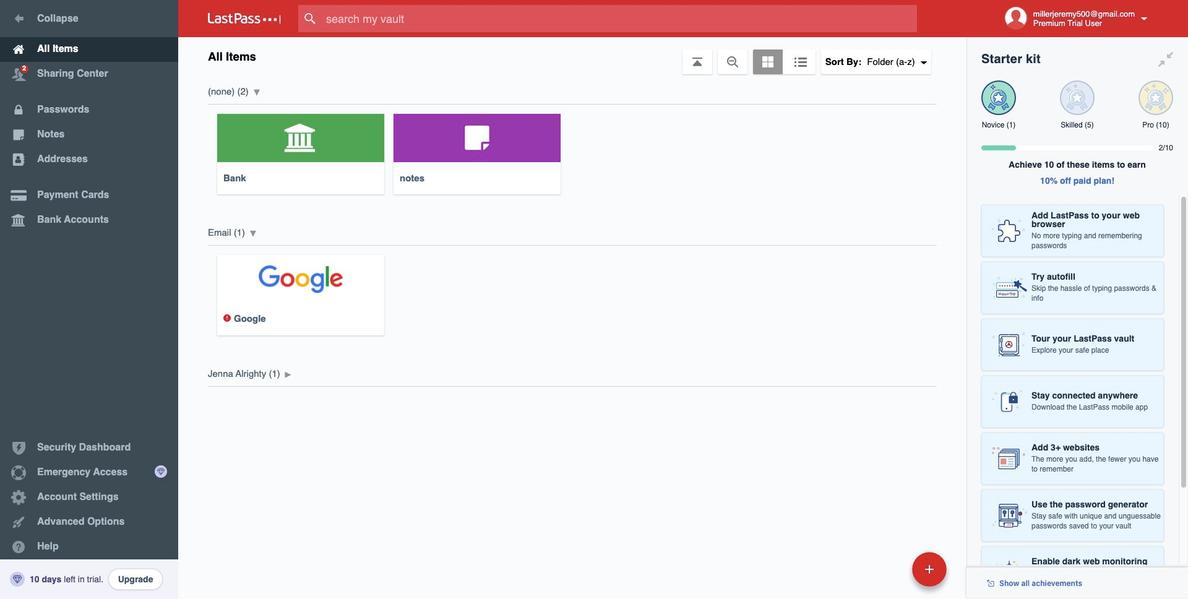 Task type: describe. For each thing, give the bounding box(es) containing it.
new item navigation
[[828, 549, 955, 599]]

main navigation navigation
[[0, 0, 178, 599]]

lastpass image
[[208, 13, 281, 24]]

vault options navigation
[[178, 37, 967, 74]]



Task type: locate. For each thing, give the bounding box(es) containing it.
Search search field
[[298, 5, 942, 32]]

new item element
[[828, 552, 952, 587]]

search my vault text field
[[298, 5, 942, 32]]



